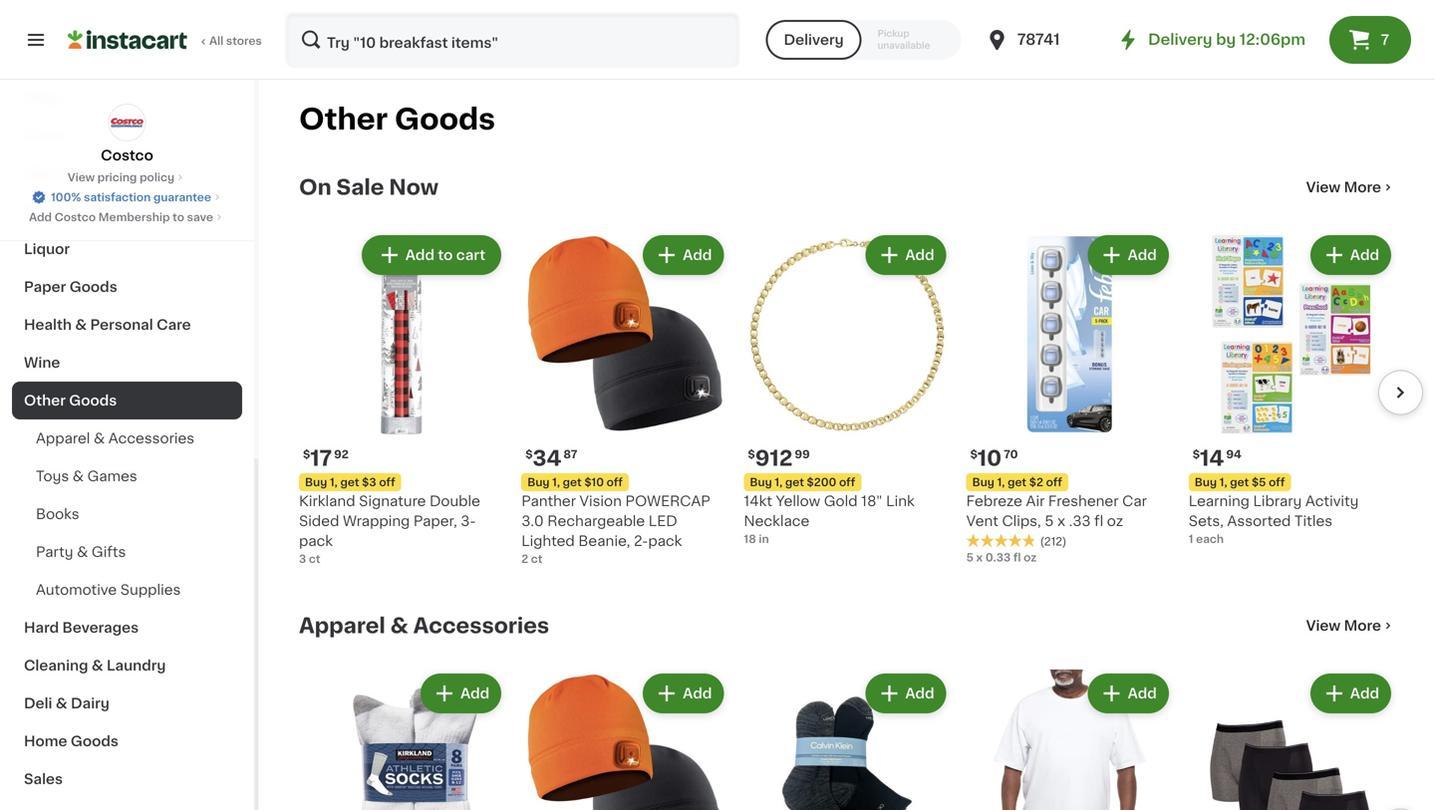 Task type: locate. For each thing, give the bounding box(es) containing it.
$ left the 87
[[525, 449, 533, 460]]

$ inside $ 34 87
[[525, 449, 533, 460]]

off up gold
[[839, 477, 855, 488]]

all stores
[[209, 35, 262, 46]]

0 horizontal spatial ct
[[309, 554, 320, 565]]

(212)
[[1040, 536, 1067, 547]]

pack
[[299, 534, 333, 548], [648, 534, 682, 548]]

fl
[[1094, 514, 1103, 528], [1013, 552, 1021, 563]]

3 buy from the left
[[527, 477, 550, 488]]

vision
[[580, 495, 622, 508]]

gifts
[[92, 545, 126, 559]]

learning library activity sets, assorted titles 1 each
[[1189, 495, 1359, 545]]

& for party & gifts link
[[77, 545, 88, 559]]

100% satisfaction guarantee
[[51, 192, 211, 203]]

delivery inside delivery button
[[784, 33, 844, 47]]

add inside button
[[405, 248, 434, 262]]

delivery for delivery
[[784, 33, 844, 47]]

1 vertical spatial accessories
[[413, 615, 549, 636]]

guarantee
[[153, 192, 211, 203]]

1, for 912
[[775, 477, 783, 488]]

1 horizontal spatial apparel
[[299, 615, 385, 636]]

to left cart
[[438, 248, 453, 262]]

goods up health & personal care
[[69, 280, 117, 294]]

0 vertical spatial costco
[[101, 148, 153, 162]]

2 off from the left
[[839, 477, 855, 488]]

get left the $3
[[340, 477, 359, 488]]

1 horizontal spatial fl
[[1094, 514, 1103, 528]]

buy 1, get $5 off
[[1195, 477, 1285, 488]]

oz inside febreze air freshener car vent clips, 5 x .33 fl oz
[[1107, 514, 1123, 528]]

1 view more from the top
[[1306, 180, 1381, 194]]

febreze air freshener car vent clips, 5 x .33 fl oz
[[966, 495, 1147, 528]]

off for 14
[[1269, 477, 1285, 488]]

buy for 34
[[527, 477, 550, 488]]

pack inside the "kirkland signature double sided wrapping paper, 3- pack 3 ct"
[[299, 534, 333, 548]]

get up yellow
[[785, 477, 804, 488]]

$ for 17
[[303, 449, 310, 460]]

2 item carousel region from the top
[[299, 662, 1423, 810]]

1 horizontal spatial other
[[299, 105, 388, 134]]

3 off from the left
[[607, 477, 623, 488]]

1 horizontal spatial accessories
[[413, 615, 549, 636]]

5 off from the left
[[1269, 477, 1285, 488]]

2 buy from the left
[[750, 477, 772, 488]]

other up sale
[[299, 105, 388, 134]]

pack down led
[[648, 534, 682, 548]]

0 horizontal spatial oz
[[1024, 552, 1037, 563]]

& right deli
[[56, 697, 67, 711]]

None search field
[[285, 12, 740, 68]]

$3
[[362, 477, 376, 488]]

view more for now
[[1306, 180, 1381, 194]]

0 horizontal spatial pack
[[299, 534, 333, 548]]

0 vertical spatial view more link
[[1306, 177, 1395, 197]]

2 view more link from the top
[[1306, 616, 1395, 636]]

5 $ from the left
[[1193, 449, 1200, 460]]

goods down wine link
[[69, 394, 117, 408]]

1 vertical spatial 5
[[966, 552, 974, 563]]

x inside febreze air freshener car vent clips, 5 x .33 fl oz
[[1057, 514, 1065, 528]]

1 horizontal spatial delivery
[[1148, 32, 1212, 47]]

10
[[978, 448, 1002, 469]]

buy 1, get $200 off
[[750, 477, 855, 488]]

3 $ from the left
[[525, 449, 533, 460]]

other goods up now
[[299, 105, 495, 134]]

$ inside $ 14 94
[[1193, 449, 1200, 460]]

1 vertical spatial apparel & accessories link
[[299, 614, 549, 638]]

buy up febreze
[[972, 477, 995, 488]]

off for 912
[[839, 477, 855, 488]]

0 vertical spatial other goods
[[299, 105, 495, 134]]

item carousel region
[[299, 223, 1423, 582], [299, 662, 1423, 810]]

get left $2
[[1008, 477, 1027, 488]]

1 horizontal spatial 5
[[1045, 514, 1054, 528]]

wrapping
[[343, 514, 410, 528]]

4 $ from the left
[[970, 449, 978, 460]]

rechargeable
[[547, 514, 645, 528]]

link
[[886, 495, 915, 508]]

product group containing 14
[[1189, 231, 1395, 547]]

1 horizontal spatial oz
[[1107, 514, 1123, 528]]

delivery by 12:06pm link
[[1116, 28, 1306, 52]]

off right $5
[[1269, 477, 1285, 488]]

5 up '(212)'
[[1045, 514, 1054, 528]]

1 off from the left
[[379, 477, 395, 488]]

1 vertical spatial x
[[976, 552, 983, 563]]

1, up the kirkland
[[330, 477, 338, 488]]

1, up panther
[[552, 477, 560, 488]]

1, for 14
[[1220, 477, 1227, 488]]

12:06pm
[[1240, 32, 1306, 47]]

get
[[340, 477, 359, 488], [785, 477, 804, 488], [563, 477, 582, 488], [1008, 477, 1027, 488], [1230, 477, 1249, 488]]

1 vertical spatial more
[[1344, 619, 1381, 633]]

1 horizontal spatial to
[[438, 248, 453, 262]]

$
[[303, 449, 310, 460], [748, 449, 755, 460], [525, 449, 533, 460], [970, 449, 978, 460], [1193, 449, 1200, 460]]

2 more from the top
[[1344, 619, 1381, 633]]

14kt
[[744, 495, 772, 508]]

party & gifts
[[36, 545, 126, 559]]

clips,
[[1002, 514, 1041, 528]]

2 pack from the left
[[648, 534, 682, 548]]

add costco membership to save
[[29, 212, 213, 223]]

$10
[[584, 477, 604, 488]]

get left the $10
[[563, 477, 582, 488]]

costco up "view pricing policy" link
[[101, 148, 153, 162]]

off right the $10
[[607, 477, 623, 488]]

delivery inside delivery by 12:06pm link
[[1148, 32, 1212, 47]]

0 vertical spatial other
[[299, 105, 388, 134]]

70
[[1004, 449, 1018, 460]]

accessories down '2'
[[413, 615, 549, 636]]

fl right .33 in the bottom of the page
[[1094, 514, 1103, 528]]

home goods link
[[12, 723, 242, 760]]

off right the $3
[[379, 477, 395, 488]]

4 off from the left
[[1046, 477, 1062, 488]]

fl right 0.33
[[1013, 552, 1021, 563]]

1 pack from the left
[[299, 534, 333, 548]]

0 vertical spatial item carousel region
[[299, 223, 1423, 582]]

1 vertical spatial apparel
[[299, 615, 385, 636]]

& down the 100%
[[61, 204, 73, 218]]

0 horizontal spatial apparel & accessories
[[36, 432, 194, 445]]

apparel down 3
[[299, 615, 385, 636]]

0 horizontal spatial other
[[24, 394, 66, 408]]

5 x 0.33 fl oz
[[966, 552, 1037, 563]]

deli & dairy
[[24, 697, 109, 711]]

1,
[[330, 477, 338, 488], [775, 477, 783, 488], [552, 477, 560, 488], [997, 477, 1005, 488], [1220, 477, 1227, 488]]

& right toys
[[73, 469, 84, 483]]

0 vertical spatial oz
[[1107, 514, 1123, 528]]

3-
[[461, 514, 476, 528]]

2 $ from the left
[[748, 449, 755, 460]]

0 vertical spatial apparel
[[36, 432, 90, 445]]

0 horizontal spatial apparel & accessories link
[[12, 420, 242, 457]]

goods for home goods link
[[71, 734, 119, 748]]

& down beverages
[[92, 659, 103, 673]]

1 vertical spatial other goods
[[24, 394, 117, 408]]

fl inside febreze air freshener car vent clips, 5 x .33 fl oz
[[1094, 514, 1103, 528]]

1 horizontal spatial x
[[1057, 514, 1065, 528]]

4 get from the left
[[1008, 477, 1027, 488]]

apparel up toys
[[36, 432, 90, 445]]

$ left 92
[[303, 449, 310, 460]]

★★★★★
[[966, 534, 1036, 548], [966, 534, 1036, 548]]

5 get from the left
[[1230, 477, 1249, 488]]

product group containing 17
[[299, 231, 505, 567]]

0 vertical spatial 5
[[1045, 514, 1054, 528]]

$ inside $ 10 70
[[970, 449, 978, 460]]

1 vertical spatial item carousel region
[[299, 662, 1423, 810]]

& left gifts
[[77, 545, 88, 559]]

oz right 0.33
[[1024, 552, 1037, 563]]

item carousel region containing add
[[299, 662, 1423, 810]]

supplies
[[120, 583, 181, 597]]

2-
[[634, 534, 648, 548]]

1
[[1189, 534, 1193, 545]]

product group
[[299, 231, 505, 567], [521, 231, 728, 567], [744, 231, 950, 547], [966, 231, 1173, 566], [1189, 231, 1395, 547], [299, 670, 505, 810], [521, 670, 728, 810], [744, 670, 950, 810], [966, 670, 1173, 810], [1189, 670, 1395, 810]]

to down guarantee
[[173, 212, 184, 223]]

$ left 94 on the bottom
[[1193, 449, 1200, 460]]

ct right '2'
[[531, 554, 543, 565]]

18
[[744, 534, 756, 545]]

goods
[[395, 105, 495, 134], [69, 280, 117, 294], [69, 394, 117, 408], [71, 734, 119, 748]]

x left 0.33
[[976, 552, 983, 563]]

5 inside febreze air freshener car vent clips, 5 x .33 fl oz
[[1045, 514, 1054, 528]]

add
[[29, 212, 52, 223], [405, 248, 434, 262], [683, 248, 712, 262], [905, 248, 934, 262], [1128, 248, 1157, 262], [1350, 248, 1379, 262], [460, 687, 490, 701], [683, 687, 712, 701], [905, 687, 934, 701], [1128, 687, 1157, 701], [1350, 687, 1379, 701]]

pack down sided
[[299, 534, 333, 548]]

buy up panther
[[527, 477, 550, 488]]

liquor link
[[12, 230, 242, 268]]

78741
[[1017, 32, 1060, 47]]

titles
[[1294, 514, 1333, 528]]

3.0
[[521, 514, 544, 528]]

1 ct from the left
[[309, 554, 320, 565]]

5 buy from the left
[[1195, 477, 1217, 488]]

1, down $ 912 99
[[775, 477, 783, 488]]

view more
[[1306, 180, 1381, 194], [1306, 619, 1381, 633]]

other down wine
[[24, 394, 66, 408]]

beanie,
[[578, 534, 630, 548]]

0 vertical spatial more
[[1344, 180, 1381, 194]]

1 view more link from the top
[[1306, 177, 1395, 197]]

health
[[24, 318, 72, 332]]

7
[[1381, 33, 1389, 47]]

x left .33 in the bottom of the page
[[1057, 514, 1065, 528]]

1 1, from the left
[[330, 477, 338, 488]]

4 1, from the left
[[997, 477, 1005, 488]]

more
[[1344, 180, 1381, 194], [1344, 619, 1381, 633]]

wine link
[[12, 344, 242, 382]]

deli & dairy link
[[12, 685, 242, 723]]

on sale now link
[[299, 175, 439, 199]]

delivery button
[[766, 20, 862, 60]]

1 get from the left
[[340, 477, 359, 488]]

5 1, from the left
[[1220, 477, 1227, 488]]

3 1, from the left
[[552, 477, 560, 488]]

off for 10
[[1046, 477, 1062, 488]]

0 horizontal spatial x
[[976, 552, 983, 563]]

apparel
[[36, 432, 90, 445], [299, 615, 385, 636]]

0 vertical spatial fl
[[1094, 514, 1103, 528]]

goods down dairy at the bottom
[[71, 734, 119, 748]]

1 vertical spatial fl
[[1013, 552, 1021, 563]]

oz down car
[[1107, 514, 1123, 528]]

goods for other goods link
[[69, 394, 117, 408]]

yellow
[[776, 495, 820, 508]]

0 horizontal spatial costco
[[55, 212, 96, 223]]

1 $ from the left
[[303, 449, 310, 460]]

1 horizontal spatial pack
[[648, 534, 682, 548]]

oz
[[1107, 514, 1123, 528], [1024, 552, 1037, 563]]

1 vertical spatial view more
[[1306, 619, 1381, 633]]

1, up learning on the right bottom
[[1220, 477, 1227, 488]]

other goods down wine
[[24, 394, 117, 408]]

health & personal care link
[[12, 306, 242, 344]]

1, up febreze
[[997, 477, 1005, 488]]

freshener
[[1048, 495, 1119, 508]]

accessories up toys & games link
[[108, 432, 194, 445]]

1, for 34
[[552, 477, 560, 488]]

4 buy from the left
[[972, 477, 995, 488]]

product group containing 34
[[521, 231, 728, 567]]

0 horizontal spatial to
[[173, 212, 184, 223]]

dairy
[[71, 697, 109, 711]]

add button
[[645, 237, 722, 273], [867, 237, 944, 273], [1090, 237, 1167, 273], [1312, 237, 1389, 273], [423, 676, 499, 712], [645, 676, 722, 712], [867, 676, 944, 712], [1090, 676, 1167, 712], [1312, 676, 1389, 712]]

buy up the kirkland
[[305, 477, 327, 488]]

$ 14 94
[[1193, 448, 1242, 469]]

view more link
[[1306, 177, 1395, 197], [1306, 616, 1395, 636]]

games
[[87, 469, 137, 483]]

item carousel region containing 17
[[299, 223, 1423, 582]]

paper
[[24, 280, 66, 294]]

0 vertical spatial accessories
[[108, 432, 194, 445]]

1 horizontal spatial apparel & accessories
[[299, 615, 549, 636]]

add to cart button
[[364, 237, 499, 273]]

1 horizontal spatial other goods
[[299, 105, 495, 134]]

0 vertical spatial x
[[1057, 514, 1065, 528]]

0 horizontal spatial delivery
[[784, 33, 844, 47]]

$ for 14
[[1193, 449, 1200, 460]]

1 vertical spatial to
[[438, 248, 453, 262]]

1 horizontal spatial apparel & accessories link
[[299, 614, 549, 638]]

$ 34 87
[[525, 448, 577, 469]]

off for 17
[[379, 477, 395, 488]]

1 item carousel region from the top
[[299, 223, 1423, 582]]

buy for 10
[[972, 477, 995, 488]]

$ inside $ 912 99
[[748, 449, 755, 460]]

get left $5
[[1230, 477, 1249, 488]]

1 horizontal spatial ct
[[531, 554, 543, 565]]

more for on sale now
[[1344, 180, 1381, 194]]

delivery
[[1148, 32, 1212, 47], [784, 33, 844, 47]]

2 view more from the top
[[1306, 619, 1381, 633]]

3 get from the left
[[563, 477, 582, 488]]

instacart logo image
[[68, 28, 187, 52]]

1 horizontal spatial costco
[[101, 148, 153, 162]]

$ left 70
[[970, 449, 978, 460]]

1 buy from the left
[[305, 477, 327, 488]]

$ inside $ 17 92
[[303, 449, 310, 460]]

& right health
[[75, 318, 87, 332]]

0 vertical spatial view more
[[1306, 180, 1381, 194]]

5 left 0.33
[[966, 552, 974, 563]]

necklace
[[744, 514, 810, 528]]

buy up learning on the right bottom
[[1195, 477, 1217, 488]]

1 more from the top
[[1344, 180, 1381, 194]]

other
[[299, 105, 388, 134], [24, 394, 66, 408]]

ct right 3
[[309, 554, 320, 565]]

$5
[[1252, 477, 1266, 488]]

costco down the 100%
[[55, 212, 96, 223]]

buy up 14kt
[[750, 477, 772, 488]]

panther vision powercap 3.0 rechargeable led lighted beanie, 2-pack 2 ct
[[521, 495, 710, 565]]

other goods link
[[12, 382, 242, 420]]

learning
[[1189, 495, 1250, 508]]

1 vertical spatial costco
[[55, 212, 96, 223]]

liquor
[[24, 242, 70, 256]]

baby
[[24, 91, 61, 105]]

1 vertical spatial view more link
[[1306, 616, 1395, 636]]

2 ct from the left
[[531, 554, 543, 565]]

toys
[[36, 469, 69, 483]]

off right $2
[[1046, 477, 1062, 488]]

& up toys & games
[[94, 432, 105, 445]]

costco logo image
[[108, 104, 146, 142]]

party
[[36, 545, 73, 559]]

floral link
[[12, 117, 242, 154]]

product group containing 10
[[966, 231, 1173, 566]]

2 1, from the left
[[775, 477, 783, 488]]

2 get from the left
[[785, 477, 804, 488]]

library
[[1253, 495, 1302, 508]]

1 vertical spatial other
[[24, 394, 66, 408]]

$ up 14kt
[[748, 449, 755, 460]]



Task type: describe. For each thing, give the bounding box(es) containing it.
& for the cleaning & laundry link
[[92, 659, 103, 673]]

add costco membership to save link
[[29, 209, 225, 225]]

buy 1, get $10 off
[[527, 477, 623, 488]]

ct inside the "kirkland signature double sided wrapping paper, 3- pack 3 ct"
[[309, 554, 320, 565]]

view more link for accessories
[[1306, 616, 1395, 636]]

cleaning & laundry link
[[12, 647, 242, 685]]

& down the "kirkland signature double sided wrapping paper, 3- pack 3 ct" on the bottom of the page
[[390, 615, 408, 636]]

item carousel region for on sale now
[[299, 223, 1423, 582]]

$ 912 99
[[748, 448, 810, 469]]

home goods
[[24, 734, 119, 748]]

buy for 14
[[1195, 477, 1217, 488]]

& for health & personal care link
[[75, 318, 87, 332]]

beer & cider
[[24, 204, 116, 218]]

view more for accessories
[[1306, 619, 1381, 633]]

hard beverages link
[[12, 609, 242, 647]]

vent
[[966, 514, 999, 528]]

air
[[1026, 495, 1045, 508]]

view for on sale now
[[1306, 180, 1341, 194]]

1, for 10
[[997, 477, 1005, 488]]

& for deli & dairy link
[[56, 697, 67, 711]]

get for 912
[[785, 477, 804, 488]]

goods up now
[[395, 105, 495, 134]]

0 vertical spatial apparel & accessories
[[36, 432, 194, 445]]

electronics
[[24, 166, 105, 180]]

100% satisfaction guarantee button
[[31, 185, 223, 205]]

goods for the paper goods link
[[69, 280, 117, 294]]

& for "beer & cider" link
[[61, 204, 73, 218]]

cart
[[456, 248, 486, 262]]

panther
[[521, 495, 576, 508]]

beer
[[24, 204, 58, 218]]

get for 10
[[1008, 477, 1027, 488]]

car
[[1122, 495, 1147, 508]]

kirkland
[[299, 495, 355, 508]]

$ for 912
[[748, 449, 755, 460]]

$ for 34
[[525, 449, 533, 460]]

add to cart
[[405, 248, 486, 262]]

14
[[1200, 448, 1224, 469]]

automotive supplies link
[[12, 571, 242, 609]]

more for apparel & accessories
[[1344, 619, 1381, 633]]

1, for 17
[[330, 477, 338, 488]]

0 horizontal spatial accessories
[[108, 432, 194, 445]]

on
[[299, 177, 332, 198]]

view pricing policy
[[68, 172, 175, 183]]

powercap
[[625, 495, 710, 508]]

each
[[1196, 534, 1224, 545]]

party & gifts link
[[12, 533, 242, 571]]

led
[[649, 514, 677, 528]]

wine
[[24, 356, 60, 370]]

deli
[[24, 697, 52, 711]]

$ for 10
[[970, 449, 978, 460]]

18"
[[861, 495, 883, 508]]

assorted
[[1227, 514, 1291, 528]]

100%
[[51, 192, 81, 203]]

now
[[389, 177, 439, 198]]

buy for 912
[[750, 477, 772, 488]]

satisfaction
[[84, 192, 151, 203]]

sale
[[336, 177, 384, 198]]

baby link
[[12, 79, 242, 117]]

0 horizontal spatial other goods
[[24, 394, 117, 408]]

0 vertical spatial apparel & accessories link
[[12, 420, 242, 457]]

health & personal care
[[24, 318, 191, 332]]

delivery for delivery by 12:06pm
[[1148, 32, 1212, 47]]

2
[[521, 554, 528, 565]]

pricing
[[97, 172, 137, 183]]

get for 34
[[563, 477, 582, 488]]

get for 17
[[340, 477, 359, 488]]

all
[[209, 35, 223, 46]]

by
[[1216, 32, 1236, 47]]

toys & games link
[[12, 457, 242, 495]]

view for apparel & accessories
[[1306, 619, 1341, 633]]

all stores link
[[68, 12, 263, 68]]

cider
[[76, 204, 116, 218]]

membership
[[98, 212, 170, 223]]

kirkland signature double sided wrapping paper, 3- pack 3 ct
[[299, 495, 480, 565]]

paper goods
[[24, 280, 117, 294]]

double
[[430, 495, 480, 508]]

$200
[[807, 477, 836, 488]]

costco link
[[101, 104, 153, 165]]

912
[[755, 448, 793, 469]]

buy 1, get $2 off
[[972, 477, 1062, 488]]

product group containing 912
[[744, 231, 950, 547]]

0 horizontal spatial fl
[[1013, 552, 1021, 563]]

activity
[[1305, 495, 1359, 508]]

to inside button
[[438, 248, 453, 262]]

policy
[[140, 172, 175, 183]]

ct inside panther vision powercap 3.0 rechargeable led lighted beanie, 2-pack 2 ct
[[531, 554, 543, 565]]

books link
[[12, 495, 242, 533]]

pack inside panther vision powercap 3.0 rechargeable led lighted beanie, 2-pack 2 ct
[[648, 534, 682, 548]]

0 vertical spatial to
[[173, 212, 184, 223]]

0 horizontal spatial 5
[[966, 552, 974, 563]]

stores
[[226, 35, 262, 46]]

1 vertical spatial oz
[[1024, 552, 1037, 563]]

Search field
[[287, 14, 738, 66]]

get for 14
[[1230, 477, 1249, 488]]

& for the top apparel & accessories link
[[94, 432, 105, 445]]

78741 button
[[985, 12, 1105, 68]]

service type group
[[766, 20, 961, 60]]

off for 34
[[607, 477, 623, 488]]

sided
[[299, 514, 339, 528]]

beverages
[[62, 621, 139, 635]]

sets,
[[1189, 514, 1224, 528]]

34
[[533, 448, 561, 469]]

94
[[1226, 449, 1242, 460]]

0.33
[[985, 552, 1011, 563]]

gold
[[824, 495, 858, 508]]

item carousel region for apparel & accessories
[[299, 662, 1423, 810]]

0 horizontal spatial apparel
[[36, 432, 90, 445]]

1 vertical spatial apparel & accessories
[[299, 615, 549, 636]]

99
[[795, 449, 810, 460]]

signature
[[359, 495, 426, 508]]

cleaning & laundry
[[24, 659, 166, 673]]

electronics link
[[12, 154, 242, 192]]

& for toys & games link
[[73, 469, 84, 483]]

toys & games
[[36, 469, 137, 483]]

buy for 17
[[305, 477, 327, 488]]

hard beverages
[[24, 621, 139, 635]]

view more link for now
[[1306, 177, 1395, 197]]

7 button
[[1329, 16, 1411, 64]]

.33
[[1069, 514, 1091, 528]]



Task type: vqa. For each thing, say whether or not it's contained in the screenshot.
Lower corresponding to Personal
no



